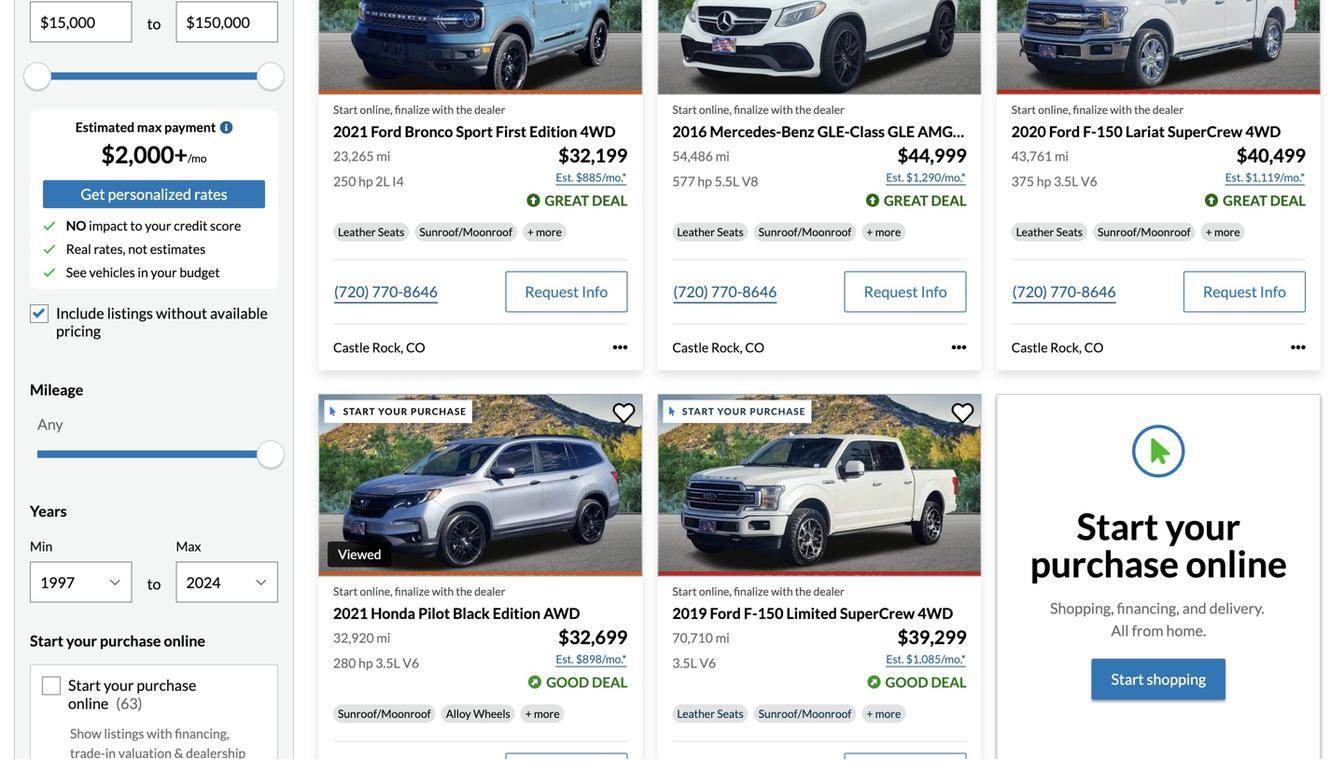 Task type: vqa. For each thing, say whether or not it's contained in the screenshot.
the related to $44,999
yes



Task type: describe. For each thing, give the bounding box(es) containing it.
co for $44,999
[[746, 339, 765, 355]]

v6 for $32,699
[[403, 655, 419, 671]]

with inside show listings with financing, trade-in valuation & dealershi
[[147, 726, 172, 742]]

start inside 'dropdown button'
[[30, 632, 63, 650]]

start inside button
[[1112, 670, 1145, 688]]

castle for $44,999
[[673, 339, 709, 355]]

+ for $39,299
[[867, 707, 874, 721]]

$32,199 est. $885/mo.*
[[556, 144, 628, 184]]

(720) 770-8646 for $44,999
[[674, 282, 777, 301]]

v6 inside 70,710 mi 3.5l v6
[[700, 655, 716, 671]]

2016
[[673, 122, 707, 140]]

2021 for honda
[[333, 604, 368, 622]]

get personalized rates button
[[43, 180, 265, 208]]

start inside 'start online, finalize with the dealer 2019 ford f-150 limited supercrew 4wd'
[[673, 585, 697, 598]]

estimates
[[150, 241, 206, 257]]

the for $40,499
[[1135, 103, 1151, 116]]

0 vertical spatial start your purchase online
[[1031, 504, 1288, 585]]

375
[[1012, 173, 1035, 189]]

start shopping
[[1112, 670, 1207, 688]]

1 check image from the top
[[43, 219, 56, 232]]

hp for $40,499
[[1037, 173, 1052, 189]]

request info for $40,499
[[1204, 282, 1287, 301]]

(720) 770-8646 button for $44,999
[[673, 271, 778, 312]]

250
[[333, 173, 356, 189]]

max
[[176, 538, 201, 554]]

finalize for $32,199
[[395, 103, 430, 116]]

+ more for $39,299
[[867, 707, 902, 721]]

ford for $32,199
[[371, 122, 402, 140]]

est. $885/mo.* button
[[555, 168, 628, 187]]

years button
[[30, 488, 278, 535]]

i4
[[393, 173, 404, 189]]

$40,499 est. $1,119/mo.*
[[1226, 144, 1307, 184]]

rates
[[194, 185, 228, 203]]

$1,290/mo.*
[[907, 170, 966, 184]]

rock, for $32,199
[[372, 339, 404, 355]]

63
[[956, 122, 974, 140]]

start online, finalize with the dealer 2019 ford f-150 limited supercrew 4wd
[[673, 585, 954, 622]]

great for $44,999
[[884, 192, 929, 209]]

castle for $32,199
[[333, 339, 370, 355]]

get personalized rates
[[81, 185, 228, 203]]

+ for $40,499
[[1206, 225, 1213, 239]]

(720) 770-8646 for $32,199
[[334, 282, 438, 301]]

leather seats for $44,999
[[677, 225, 744, 239]]

limited
[[787, 604, 838, 622]]

first
[[496, 122, 527, 140]]

(720) for $32,199
[[334, 282, 369, 301]]

43,761
[[1012, 148, 1053, 164]]

mouse pointer image
[[330, 407, 336, 416]]

min
[[30, 538, 53, 554]]

show
[[70, 726, 102, 742]]

f- for limited
[[744, 604, 758, 622]]

coupe
[[1046, 122, 1089, 140]]

f- for lariat
[[1084, 122, 1097, 140]]

4wd inside 'start online, finalize with the dealer 2019 ford f-150 limited supercrew 4wd'
[[918, 604, 954, 622]]

est. for $44,999
[[887, 170, 905, 184]]

benz
[[782, 122, 815, 140]]

online, for $44,999
[[699, 103, 732, 116]]

sunroof/moonroof for $40,499
[[1098, 225, 1191, 239]]

not
[[128, 241, 148, 257]]

shopping
[[1147, 670, 1207, 688]]

financing, inside show listings with financing, trade-in valuation & dealershi
[[175, 726, 230, 742]]

(720) 770-8646 button for $32,199
[[333, 271, 439, 312]]

&
[[174, 745, 183, 759]]

show listings with financing, trade-in valuation & dealershi
[[70, 726, 246, 759]]

hp for $32,199
[[359, 173, 373, 189]]

0 vertical spatial to
[[147, 14, 161, 33]]

/mo
[[188, 151, 207, 165]]

in inside show listings with financing, trade-in valuation & dealershi
[[105, 745, 116, 759]]

info for $32,199
[[582, 282, 608, 301]]

est. $1,119/mo.* button
[[1225, 168, 1307, 187]]

request info for $44,999
[[865, 282, 948, 301]]

the inside 'start online, finalize with the dealer 2019 ford f-150 limited supercrew 4wd'
[[796, 585, 812, 598]]

class
[[850, 122, 885, 140]]

(720) 770-8646 for $40,499
[[1013, 282, 1117, 301]]

start online, finalize with the dealer 2016 mercedes-benz gle-class gle amg 63 4matic s coupe
[[673, 103, 1089, 140]]

mouse pointer image
[[669, 407, 675, 416]]

with for lariat
[[1111, 103, 1133, 116]]

bronco
[[405, 122, 453, 140]]

dealer for $32,199
[[475, 103, 506, 116]]

32,920 mi 280 hp 3.5l v6
[[333, 630, 419, 671]]

hp for $44,999
[[698, 173, 713, 189]]

start your purchase for $39,299
[[683, 406, 806, 417]]

$39,299
[[898, 626, 967, 649]]

with for edition
[[432, 585, 454, 598]]

see vehicles in your budget
[[66, 264, 220, 280]]

mercedes-
[[710, 122, 782, 140]]

all
[[1112, 621, 1130, 640]]

online inside "start your purchase online" 'dropdown button'
[[164, 632, 205, 650]]

rock, for $44,999
[[712, 339, 743, 355]]

silver 2021 honda pilot black edition awd suv / crossover all-wheel drive 9-speed automatic image
[[318, 394, 643, 577]]

listings for without
[[107, 304, 153, 322]]

start your purchase for $32,699
[[343, 406, 467, 417]]

mi for $40,499
[[1055, 148, 1069, 164]]

finalize inside 'start online, finalize with the dealer 2021 honda pilot black edition awd'
[[395, 585, 430, 598]]

delivery.
[[1210, 599, 1265, 617]]

sunroof/moonroof for $32,199
[[420, 225, 513, 239]]

Max text field
[[177, 2, 277, 42]]

deal for $44,999
[[932, 192, 967, 209]]

great for $40,499
[[1224, 192, 1268, 209]]

(63)
[[116, 694, 142, 712]]

23,265
[[333, 148, 374, 164]]

pilot
[[418, 604, 450, 622]]

$2,000+
[[101, 141, 188, 169]]

54,486
[[673, 148, 713, 164]]

est. for $40,499
[[1226, 170, 1244, 184]]

mi for $32,199
[[377, 148, 391, 164]]

request info button for $40,499
[[1184, 271, 1307, 312]]

32,920
[[333, 630, 374, 646]]

2 check image from the top
[[43, 243, 56, 256]]

$885/mo.*
[[576, 170, 627, 184]]

from
[[1132, 621, 1164, 640]]

request for $44,999
[[865, 282, 919, 301]]

impact
[[89, 218, 128, 233]]

your up estimates
[[145, 218, 171, 233]]

area 51 2021 ford bronco sport first edition 4wd suv / crossover four-wheel drive 8-speed automatic image
[[318, 0, 643, 95]]

request for $40,499
[[1204, 282, 1258, 301]]

gle
[[888, 122, 915, 140]]

+ more for $32,199
[[528, 225, 562, 239]]

$44,999 est. $1,290/mo.*
[[887, 144, 967, 184]]

estimated max payment
[[75, 119, 216, 135]]

more for $32,699
[[534, 707, 560, 721]]

credit
[[174, 218, 208, 233]]

+ for $32,699
[[526, 707, 532, 721]]

Min text field
[[31, 2, 131, 42]]

770- for $32,199
[[372, 282, 403, 301]]

financing, inside shopping, financing, and delivery. all from home.
[[1118, 599, 1180, 617]]

request for $32,199
[[525, 282, 579, 301]]

est. $1,085/mo.* button
[[886, 650, 967, 669]]

great deal for $44,999
[[884, 192, 967, 209]]

awd
[[544, 604, 580, 622]]

your up and
[[1166, 504, 1241, 548]]

real
[[66, 241, 91, 257]]

co for $32,199
[[406, 339, 426, 355]]

est. for $32,699
[[556, 652, 574, 666]]

2 vertical spatial to
[[147, 575, 161, 593]]

150 for limited
[[758, 604, 784, 622]]

rates,
[[94, 241, 126, 257]]

alloy wheels
[[446, 707, 511, 721]]

lariat
[[1126, 122, 1165, 140]]

real rates, not estimates
[[66, 241, 206, 257]]

est. $1,290/mo.* button
[[886, 168, 967, 187]]

request info button for $32,199
[[506, 271, 628, 312]]

online, inside 'start online, finalize with the dealer 2019 ford f-150 limited supercrew 4wd'
[[699, 585, 732, 598]]

leather for $39,299
[[677, 707, 715, 721]]

ford inside 'start online, finalize with the dealer 2019 ford f-150 limited supercrew 4wd'
[[710, 604, 741, 622]]

seats for $44,999
[[717, 225, 744, 239]]

$40,499
[[1237, 144, 1307, 167]]

2020
[[1012, 122, 1047, 140]]

info for $40,499
[[1261, 282, 1287, 301]]

amg
[[918, 122, 953, 140]]

start online, finalize with the dealer 2020 ford f-150 lariat supercrew 4wd
[[1012, 103, 1282, 140]]

payment
[[165, 119, 216, 135]]

mileage button
[[30, 366, 278, 413]]

more for $32,199
[[536, 225, 562, 239]]

start inside the start online, finalize with the dealer 2016 mercedes-benz gle-class gle amg 63 4matic s coupe
[[673, 103, 697, 116]]

see
[[66, 264, 87, 280]]

any
[[37, 415, 63, 433]]

dealer inside 'start online, finalize with the dealer 2021 honda pilot black edition awd'
[[475, 585, 506, 598]]

finalize for $40,499
[[1074, 103, 1109, 116]]

$1,085/mo.*
[[907, 652, 966, 666]]

70,710 mi 3.5l v6
[[673, 630, 730, 671]]

sunroof/moonroof for $39,299
[[759, 707, 852, 721]]

start online, finalize with the dealer 2021 ford bronco sport first edition 4wd
[[333, 103, 616, 140]]

no
[[66, 218, 86, 233]]



Task type: locate. For each thing, give the bounding box(es) containing it.
8646
[[403, 282, 438, 301], [743, 282, 777, 301], [1082, 282, 1117, 301]]

+ more down est. $1,085/mo.* button
[[867, 707, 902, 721]]

1 rock, from the left
[[372, 339, 404, 355]]

leather down 577
[[677, 225, 715, 239]]

leather seats for $39,299
[[677, 707, 744, 721]]

1 request info button from the left
[[506, 271, 628, 312]]

start your purchase online button
[[30, 618, 278, 665]]

the inside start online, finalize with the dealer 2020 ford f-150 lariat supercrew 4wd
[[1135, 103, 1151, 116]]

personalized
[[108, 185, 191, 203]]

v6 down coupe
[[1082, 173, 1098, 189]]

more for $39,299
[[876, 707, 902, 721]]

financing, up from
[[1118, 599, 1180, 617]]

2l
[[376, 173, 390, 189]]

request
[[525, 282, 579, 301], [865, 282, 919, 301], [1204, 282, 1258, 301]]

budget
[[180, 264, 220, 280]]

1 horizontal spatial online
[[164, 632, 205, 650]]

with inside 'start online, finalize with the dealer 2019 ford f-150 limited supercrew 4wd'
[[772, 585, 793, 598]]

1 horizontal spatial castle
[[673, 339, 709, 355]]

2 great deal from the left
[[884, 192, 967, 209]]

leather for $40,499
[[1017, 225, 1055, 239]]

supercrew for lariat
[[1168, 122, 1243, 140]]

1 horizontal spatial supercrew
[[1168, 122, 1243, 140]]

deal for $39,299
[[932, 674, 967, 691]]

with inside start online, finalize with the dealer 2020 ford f-150 lariat supercrew 4wd
[[1111, 103, 1133, 116]]

1 horizontal spatial 8646
[[743, 282, 777, 301]]

great for $32,199
[[545, 192, 590, 209]]

the up the black
[[456, 585, 472, 598]]

23,265 mi 250 hp 2l i4
[[333, 148, 404, 189]]

co for $40,499
[[1085, 339, 1104, 355]]

$898/mo.*
[[576, 652, 627, 666]]

2 horizontal spatial ford
[[1050, 122, 1081, 140]]

leather seats for $32,199
[[338, 225, 405, 239]]

1 vertical spatial to
[[130, 218, 142, 233]]

leather seats down 70,710 mi 3.5l v6
[[677, 707, 744, 721]]

good
[[547, 674, 590, 691], [886, 674, 929, 691]]

deal for $32,699
[[592, 674, 628, 691]]

+ for $44,999
[[867, 225, 874, 239]]

mi up 5.5l
[[716, 148, 730, 164]]

2 (720) 770-8646 button from the left
[[673, 271, 778, 312]]

castle right ellipsis h image
[[1012, 339, 1048, 355]]

2 horizontal spatial (720) 770-8646 button
[[1012, 271, 1118, 312]]

your right mouse pointer image
[[718, 406, 748, 417]]

dealer inside "start online, finalize with the dealer 2021 ford bronco sport first edition 4wd"
[[475, 103, 506, 116]]

leather down 250
[[338, 225, 376, 239]]

0 horizontal spatial ellipsis h image
[[613, 340, 628, 355]]

sunroof/moonroof for $44,999
[[759, 225, 852, 239]]

1 horizontal spatial 150
[[1097, 122, 1123, 140]]

1 horizontal spatial castle rock, co
[[673, 339, 765, 355]]

start inside 'start online, finalize with the dealer 2021 honda pilot black edition awd'
[[333, 585, 358, 598]]

max
[[137, 119, 162, 135]]

hp left 2l
[[359, 173, 373, 189]]

3.5l
[[1054, 173, 1079, 189], [376, 655, 400, 671], [673, 655, 697, 671]]

gle-
[[818, 122, 850, 140]]

f- right s
[[1084, 122, 1097, 140]]

3 8646 from the left
[[1082, 282, 1117, 301]]

4wd
[[581, 122, 616, 140], [1246, 122, 1282, 140], [918, 604, 954, 622]]

mi down honda
[[377, 630, 391, 646]]

edition
[[530, 122, 578, 140], [493, 604, 541, 622]]

no impact to your credit score
[[66, 218, 241, 233]]

1 horizontal spatial ellipsis h image
[[1292, 340, 1307, 355]]

dealer up the black
[[475, 585, 506, 598]]

seats for $39,299
[[717, 707, 744, 721]]

2 horizontal spatial 770-
[[1051, 282, 1082, 301]]

castle rock, co for $44,999
[[673, 339, 765, 355]]

2 horizontal spatial (720) 770-8646
[[1013, 282, 1117, 301]]

the for $32,199
[[456, 103, 472, 116]]

listings for with
[[104, 726, 144, 742]]

your inside 'dropdown button'
[[66, 632, 97, 650]]

dealer up the limited
[[814, 585, 845, 598]]

2 horizontal spatial online
[[1187, 542, 1288, 585]]

years
[[30, 502, 67, 520]]

+ more down est. $885/mo.* button
[[528, 225, 562, 239]]

good deal for $32,699
[[547, 674, 628, 691]]

2 horizontal spatial 4wd
[[1246, 122, 1282, 140]]

deal for $40,499
[[1271, 192, 1307, 209]]

hp right 577
[[698, 173, 713, 189]]

ellipsis h image for $32,199
[[613, 340, 628, 355]]

1 (720) 770-8646 from the left
[[334, 282, 438, 301]]

shopping,
[[1051, 599, 1115, 617]]

0 vertical spatial 150
[[1097, 122, 1123, 140]]

leather seats down 375
[[1017, 225, 1083, 239]]

edition inside "start online, finalize with the dealer 2021 ford bronco sport first edition 4wd"
[[530, 122, 578, 140]]

2 2021 from the top
[[333, 604, 368, 622]]

check image
[[43, 266, 56, 279]]

0 horizontal spatial good
[[547, 674, 590, 691]]

$32,699 est. $898/mo.*
[[556, 626, 628, 666]]

deal down $1,290/mo.*
[[932, 192, 967, 209]]

2 horizontal spatial castle rock, co
[[1012, 339, 1104, 355]]

3 (720) 770-8646 button from the left
[[1012, 271, 1118, 312]]

seats down 70,710 mi 3.5l v6
[[717, 707, 744, 721]]

financing, up &
[[175, 726, 230, 742]]

(720) 770-8646 button for $40,499
[[1012, 271, 1118, 312]]

0 vertical spatial listings
[[107, 304, 153, 322]]

1 horizontal spatial (720) 770-8646
[[674, 282, 777, 301]]

good down est. $898/mo.* button
[[547, 674, 590, 691]]

est.
[[556, 170, 574, 184], [887, 170, 905, 184], [1226, 170, 1244, 184], [556, 652, 574, 666], [887, 652, 905, 666]]

alloy
[[446, 707, 471, 721]]

mi inside 43,761 mi 375 hp 3.5l v6
[[1055, 148, 1069, 164]]

0 vertical spatial online
[[1187, 542, 1288, 585]]

ford up 23,265
[[371, 122, 402, 140]]

seats down 5.5l
[[717, 225, 744, 239]]

deal down the $898/mo.*
[[592, 674, 628, 691]]

with for limited
[[772, 585, 793, 598]]

great deal down 'est. $1,290/mo.*' button
[[884, 192, 967, 209]]

with inside 'start online, finalize with the dealer 2021 honda pilot black edition awd'
[[432, 585, 454, 598]]

1 horizontal spatial great deal
[[884, 192, 967, 209]]

in
[[138, 264, 148, 280], [105, 745, 116, 759]]

3.5l inside the 32,920 mi 280 hp 3.5l v6
[[376, 655, 400, 671]]

3 request from the left
[[1204, 282, 1258, 301]]

2 vertical spatial online
[[68, 694, 109, 712]]

150 inside 'start online, finalize with the dealer 2019 ford f-150 limited supercrew 4wd'
[[758, 604, 784, 622]]

1 vertical spatial start your purchase online
[[30, 632, 205, 650]]

3 great from the left
[[1224, 192, 1268, 209]]

hp inside 54,486 mi 577 hp 5.5l v8
[[698, 173, 713, 189]]

2 horizontal spatial castle
[[1012, 339, 1048, 355]]

great deal
[[545, 192, 628, 209], [884, 192, 967, 209], [1224, 192, 1307, 209]]

1 horizontal spatial request
[[865, 282, 919, 301]]

good for $32,699
[[547, 674, 590, 691]]

with up lariat at the top of the page
[[1111, 103, 1133, 116]]

1 horizontal spatial v6
[[700, 655, 716, 671]]

1 horizontal spatial start your purchase
[[683, 406, 806, 417]]

2 castle rock, co from the left
[[673, 339, 765, 355]]

0 horizontal spatial request
[[525, 282, 579, 301]]

the inside "start online, finalize with the dealer 2021 ford bronco sport first edition 4wd"
[[456, 103, 472, 116]]

3 (720) 770-8646 from the left
[[1013, 282, 1117, 301]]

finalize inside start online, finalize with the dealer 2020 ford f-150 lariat supercrew 4wd
[[1074, 103, 1109, 116]]

1 vertical spatial supercrew
[[840, 604, 915, 622]]

1 horizontal spatial info
[[921, 282, 948, 301]]

great
[[545, 192, 590, 209], [884, 192, 929, 209], [1224, 192, 1268, 209]]

2021 for ford
[[333, 122, 368, 140]]

(720) for $44,999
[[674, 282, 709, 301]]

more
[[536, 225, 562, 239], [876, 225, 902, 239], [1215, 225, 1241, 239], [534, 707, 560, 721], [876, 707, 902, 721]]

more for $44,999
[[876, 225, 902, 239]]

the inside 'start online, finalize with the dealer 2021 honda pilot black edition awd'
[[456, 585, 472, 598]]

seats down 43,761 mi 375 hp 3.5l v6
[[1057, 225, 1083, 239]]

with for class
[[772, 103, 793, 116]]

start your purchase online inside 'dropdown button'
[[30, 632, 205, 650]]

mi inside the 32,920 mi 280 hp 3.5l v6
[[377, 630, 391, 646]]

2 co from the left
[[746, 339, 765, 355]]

the up sport
[[456, 103, 472, 116]]

dealer
[[475, 103, 506, 116], [814, 103, 845, 116], [1153, 103, 1184, 116], [475, 585, 506, 598], [814, 585, 845, 598]]

2 (720) 770-8646 from the left
[[674, 282, 777, 301]]

v6 inside the 32,920 mi 280 hp 3.5l v6
[[403, 655, 419, 671]]

online,
[[360, 103, 393, 116], [699, 103, 732, 116], [1039, 103, 1071, 116], [360, 585, 393, 598], [699, 585, 732, 598]]

est. down the $32,199
[[556, 170, 574, 184]]

the inside the start online, finalize with the dealer 2016 mercedes-benz gle-class gle amg 63 4matic s coupe
[[796, 103, 812, 116]]

0 horizontal spatial co
[[406, 339, 426, 355]]

the up lariat at the top of the page
[[1135, 103, 1151, 116]]

check image
[[43, 219, 56, 232], [43, 243, 56, 256]]

150 inside start online, finalize with the dealer 2020 ford f-150 lariat supercrew 4wd
[[1097, 122, 1123, 140]]

ford for $40,499
[[1050, 122, 1081, 140]]

finalize for $44,999
[[734, 103, 769, 116]]

start inside "start online, finalize with the dealer 2021 ford bronco sport first edition 4wd"
[[333, 103, 358, 116]]

good deal down est. $1,085/mo.* button
[[886, 674, 967, 691]]

deal down $1,119/mo.*
[[1271, 192, 1307, 209]]

check image left no
[[43, 219, 56, 232]]

1 vertical spatial f-
[[744, 604, 758, 622]]

4wd for $32,199
[[581, 122, 616, 140]]

0 vertical spatial check image
[[43, 219, 56, 232]]

0 horizontal spatial v6
[[403, 655, 419, 671]]

1 vertical spatial financing,
[[175, 726, 230, 742]]

4wd up $40,499
[[1246, 122, 1282, 140]]

2 good deal from the left
[[886, 674, 967, 691]]

more down est. $1,119/mo.* button
[[1215, 225, 1241, 239]]

leather seats for $40,499
[[1017, 225, 1083, 239]]

+ more right wheels
[[526, 707, 560, 721]]

4wd inside start online, finalize with the dealer 2020 ford f-150 lariat supercrew 4wd
[[1246, 122, 1282, 140]]

1 vertical spatial online
[[164, 632, 205, 650]]

white platinum 2019 ford f-150 limited supercrew 4wd pickup truck four-wheel drive automatic image
[[658, 394, 982, 577]]

check image up check image
[[43, 243, 56, 256]]

2 horizontal spatial 8646
[[1082, 282, 1117, 301]]

start your purchase online up show listings with financing, trade-in valuation & dealershi
[[68, 676, 196, 712]]

online, inside "start online, finalize with the dealer 2021 ford bronco sport first edition 4wd"
[[360, 103, 393, 116]]

great deal down est. $1,119/mo.* button
[[1224, 192, 1307, 209]]

online, up honda
[[360, 585, 393, 598]]

black
[[453, 604, 490, 622]]

start
[[333, 103, 358, 116], [673, 103, 697, 116], [1012, 103, 1037, 116], [343, 406, 376, 417], [683, 406, 715, 417], [1077, 504, 1159, 548], [333, 585, 358, 598], [673, 585, 697, 598], [30, 632, 63, 650], [1112, 670, 1145, 688], [68, 676, 101, 695]]

dealer inside the start online, finalize with the dealer 2016 mercedes-benz gle-class gle amg 63 4matic s coupe
[[814, 103, 845, 116]]

1 castle from the left
[[333, 339, 370, 355]]

3 great deal from the left
[[1224, 192, 1307, 209]]

1 vertical spatial in
[[105, 745, 116, 759]]

1 horizontal spatial great
[[884, 192, 929, 209]]

3 rock, from the left
[[1051, 339, 1082, 355]]

0 horizontal spatial (720) 770-8646 button
[[333, 271, 439, 312]]

1 horizontal spatial 4wd
[[918, 604, 954, 622]]

great deal for $40,499
[[1224, 192, 1307, 209]]

edition right the first
[[530, 122, 578, 140]]

4wd up $39,299
[[918, 604, 954, 622]]

dealer inside 'start online, finalize with the dealer 2019 ford f-150 limited supercrew 4wd'
[[814, 585, 845, 598]]

3.5l inside 43,761 mi 375 hp 3.5l v6
[[1054, 173, 1079, 189]]

to up real rates, not estimates
[[130, 218, 142, 233]]

1 vertical spatial listings
[[104, 726, 144, 742]]

mi down coupe
[[1055, 148, 1069, 164]]

your down estimates
[[151, 264, 177, 280]]

mi inside 23,265 mi 250 hp 2l i4
[[377, 148, 391, 164]]

1 horizontal spatial 3.5l
[[673, 655, 697, 671]]

3 (720) from the left
[[1013, 282, 1048, 301]]

deal
[[592, 192, 628, 209], [932, 192, 967, 209], [1271, 192, 1307, 209], [592, 674, 628, 691], [932, 674, 967, 691]]

pricing
[[56, 322, 101, 340]]

1 vertical spatial edition
[[493, 604, 541, 622]]

1 horizontal spatial good deal
[[886, 674, 967, 691]]

8646 for $32,199
[[403, 282, 438, 301]]

0 horizontal spatial rock,
[[372, 339, 404, 355]]

2 horizontal spatial v6
[[1082, 173, 1098, 189]]

with up the limited
[[772, 585, 793, 598]]

start your purchase right mouse pointer icon
[[343, 406, 467, 417]]

supercrew up $39,299 est. $1,085/mo.*
[[840, 604, 915, 622]]

770- for $40,499
[[1051, 282, 1082, 301]]

1 castle rock, co from the left
[[333, 339, 426, 355]]

to left max text box
[[147, 14, 161, 33]]

3 request info from the left
[[1204, 282, 1287, 301]]

3.5l right 280
[[376, 655, 400, 671]]

3.5l right 375
[[1054, 173, 1079, 189]]

start your purchase right mouse pointer image
[[683, 406, 806, 417]]

supercrew for limited
[[840, 604, 915, 622]]

s
[[1035, 122, 1043, 140]]

leather down 375
[[1017, 225, 1055, 239]]

start your purchase online up (63)
[[30, 632, 205, 650]]

2 horizontal spatial 3.5l
[[1054, 173, 1079, 189]]

150 left lariat at the top of the page
[[1097, 122, 1123, 140]]

leather down 70,710 mi 3.5l v6
[[677, 707, 715, 721]]

0 vertical spatial f-
[[1084, 122, 1097, 140]]

mi for $39,299
[[716, 630, 730, 646]]

0 vertical spatial in
[[138, 264, 148, 280]]

0 horizontal spatial 150
[[758, 604, 784, 622]]

2021 inside "start online, finalize with the dealer 2021 ford bronco sport first edition 4wd"
[[333, 122, 368, 140]]

home.
[[1167, 621, 1207, 640]]

4wd inside "start online, finalize with the dealer 2021 ford bronco sport first edition 4wd"
[[581, 122, 616, 140]]

+ more down est. $1,119/mo.* button
[[1206, 225, 1241, 239]]

(720) for $40,499
[[1013, 282, 1048, 301]]

0 horizontal spatial info
[[582, 282, 608, 301]]

valuation
[[118, 745, 172, 759]]

seats for $40,499
[[1057, 225, 1083, 239]]

info circle image
[[220, 121, 233, 134]]

your right mouse pointer icon
[[379, 406, 408, 417]]

54,486 mi 577 hp 5.5l v8
[[673, 148, 759, 189]]

est. left $1,290/mo.*
[[887, 170, 905, 184]]

2 request from the left
[[865, 282, 919, 301]]

3 request info button from the left
[[1184, 271, 1307, 312]]

1 horizontal spatial (720) 770-8646 button
[[673, 271, 778, 312]]

0 horizontal spatial online
[[68, 694, 109, 712]]

1 vertical spatial 2021
[[333, 604, 368, 622]]

0 vertical spatial financing,
[[1118, 599, 1180, 617]]

0 horizontal spatial (720)
[[334, 282, 369, 301]]

v6 inside 43,761 mi 375 hp 3.5l v6
[[1082, 173, 1098, 189]]

150 left the limited
[[758, 604, 784, 622]]

to up "start your purchase online" 'dropdown button'
[[147, 575, 161, 593]]

0 horizontal spatial start your purchase
[[343, 406, 467, 417]]

f- inside 'start online, finalize with the dealer 2019 ford f-150 limited supercrew 4wd'
[[744, 604, 758, 622]]

1 horizontal spatial 770-
[[712, 282, 743, 301]]

2 info from the left
[[921, 282, 948, 301]]

v6 down 70,710
[[700, 655, 716, 671]]

1 horizontal spatial in
[[138, 264, 148, 280]]

financing,
[[1118, 599, 1180, 617], [175, 726, 230, 742]]

f- inside start online, finalize with the dealer 2020 ford f-150 lariat supercrew 4wd
[[1084, 122, 1097, 140]]

3.5l for $40,499
[[1054, 173, 1079, 189]]

0 horizontal spatial request info
[[525, 282, 608, 301]]

online, up 2019
[[699, 585, 732, 598]]

finalize inside 'start online, finalize with the dealer 2019 ford f-150 limited supercrew 4wd'
[[734, 585, 769, 598]]

0 horizontal spatial great deal
[[545, 192, 628, 209]]

2 770- from the left
[[712, 282, 743, 301]]

your down "start your purchase online" 'dropdown button'
[[104, 676, 134, 695]]

1 770- from the left
[[372, 282, 403, 301]]

great down 'est. $1,290/mo.*' button
[[884, 192, 929, 209]]

your up show
[[66, 632, 97, 650]]

0 horizontal spatial financing,
[[175, 726, 230, 742]]

2 horizontal spatial rock,
[[1051, 339, 1082, 355]]

+ more down 'est. $1,290/mo.*' button
[[867, 225, 902, 239]]

2 start your purchase from the left
[[683, 406, 806, 417]]

online, inside 'start online, finalize with the dealer 2021 honda pilot black edition awd'
[[360, 585, 393, 598]]

honda
[[371, 604, 416, 622]]

0 horizontal spatial (720) 770-8646
[[334, 282, 438, 301]]

est. inside $32,699 est. $898/mo.*
[[556, 652, 574, 666]]

info for $44,999
[[921, 282, 948, 301]]

3.5l for $32,699
[[376, 655, 400, 671]]

2 vertical spatial start your purchase online
[[68, 676, 196, 712]]

1 horizontal spatial request info button
[[845, 271, 967, 312]]

1 good deal from the left
[[547, 674, 628, 691]]

1 horizontal spatial good
[[886, 674, 929, 691]]

sport
[[456, 122, 493, 140]]

supercrew right lariat at the top of the page
[[1168, 122, 1243, 140]]

2 castle from the left
[[673, 339, 709, 355]]

hp right 280
[[359, 655, 373, 671]]

3 castle rock, co from the left
[[1012, 339, 1104, 355]]

finalize inside the start online, finalize with the dealer 2016 mercedes-benz gle-class gle amg 63 4matic s coupe
[[734, 103, 769, 116]]

online, up coupe
[[1039, 103, 1071, 116]]

est. for $39,299
[[887, 652, 905, 666]]

mi for $44,999
[[716, 148, 730, 164]]

est. inside "$32,199 est. $885/mo.*"
[[556, 170, 574, 184]]

3.5l inside 70,710 mi 3.5l v6
[[673, 655, 697, 671]]

2 horizontal spatial great deal
[[1224, 192, 1307, 209]]

2 horizontal spatial info
[[1261, 282, 1287, 301]]

more down 'est. $1,290/mo.*' button
[[876, 225, 902, 239]]

castle rock, co for $32,199
[[333, 339, 426, 355]]

shopping, financing, and delivery. all from home.
[[1051, 599, 1268, 640]]

+ for $32,199
[[528, 225, 534, 239]]

3.5l down 70,710
[[673, 655, 697, 671]]

hp
[[359, 173, 373, 189], [698, 173, 713, 189], [1037, 173, 1052, 189], [359, 655, 373, 671]]

1 request info from the left
[[525, 282, 608, 301]]

2 horizontal spatial (720)
[[1013, 282, 1048, 301]]

1 co from the left
[[406, 339, 426, 355]]

oxford white 2020 ford f-150 lariat supercrew 4wd pickup truck four-wheel drive automatic image
[[997, 0, 1322, 95]]

1 great from the left
[[545, 192, 590, 209]]

purchase inside 'dropdown button'
[[100, 632, 161, 650]]

2 8646 from the left
[[743, 282, 777, 301]]

more down est. $885/mo.* button
[[536, 225, 562, 239]]

1 (720) 770-8646 button from the left
[[333, 271, 439, 312]]

2 horizontal spatial request info
[[1204, 282, 1287, 301]]

castle up mouse pointer image
[[673, 339, 709, 355]]

1 8646 from the left
[[403, 282, 438, 301]]

hp inside the 32,920 mi 280 hp 3.5l v6
[[359, 655, 373, 671]]

more for $40,499
[[1215, 225, 1241, 239]]

mi right 70,710
[[716, 630, 730, 646]]

2 request info button from the left
[[845, 271, 967, 312]]

purchase
[[411, 406, 467, 417], [750, 406, 806, 417], [1031, 542, 1180, 585], [100, 632, 161, 650], [137, 676, 196, 695]]

info
[[582, 282, 608, 301], [921, 282, 948, 301], [1261, 282, 1287, 301]]

start inside start online, finalize with the dealer 2020 ford f-150 lariat supercrew 4wd
[[1012, 103, 1037, 116]]

+ more for $40,499
[[1206, 225, 1241, 239]]

0 vertical spatial 2021
[[333, 122, 368, 140]]

3 co from the left
[[1085, 339, 1104, 355]]

+ more for $44,999
[[867, 225, 902, 239]]

good for $39,299
[[886, 674, 929, 691]]

est. down $32,699
[[556, 652, 574, 666]]

2 horizontal spatial great
[[1224, 192, 1268, 209]]

great down est. $885/mo.* button
[[545, 192, 590, 209]]

ford right 2019
[[710, 604, 741, 622]]

great deal for $32,199
[[545, 192, 628, 209]]

listings down see vehicles in your budget
[[107, 304, 153, 322]]

deal down the $885/mo.*
[[592, 192, 628, 209]]

3 770- from the left
[[1051, 282, 1082, 301]]

2019
[[673, 604, 707, 622]]

ellipsis h image
[[613, 340, 628, 355], [1292, 340, 1307, 355]]

est. inside $44,999 est. $1,290/mo.*
[[887, 170, 905, 184]]

3 castle from the left
[[1012, 339, 1048, 355]]

ford inside "start online, finalize with the dealer 2021 ford bronco sport first edition 4wd"
[[371, 122, 402, 140]]

2 horizontal spatial co
[[1085, 339, 1104, 355]]

1 start your purchase from the left
[[343, 406, 467, 417]]

rock, for $40,499
[[1051, 339, 1082, 355]]

hp inside 43,761 mi 375 hp 3.5l v6
[[1037, 173, 1052, 189]]

70,710
[[673, 630, 713, 646]]

0 vertical spatial edition
[[530, 122, 578, 140]]

280
[[333, 655, 356, 671]]

start shopping button
[[1092, 659, 1226, 700]]

0 horizontal spatial castle
[[333, 339, 370, 355]]

est. left $1,119/mo.*
[[1226, 170, 1244, 184]]

great down est. $1,119/mo.* button
[[1224, 192, 1268, 209]]

supercrew
[[1168, 122, 1243, 140], [840, 604, 915, 622]]

2 request info from the left
[[865, 282, 948, 301]]

1 (720) from the left
[[334, 282, 369, 301]]

$39,299 est. $1,085/mo.*
[[887, 626, 967, 666]]

with inside "start online, finalize with the dealer 2021 ford bronco sport first edition 4wd"
[[432, 103, 454, 116]]

3 info from the left
[[1261, 282, 1287, 301]]

1 ellipsis h image from the left
[[613, 340, 628, 355]]

$32,199
[[559, 144, 628, 167]]

0 horizontal spatial great
[[545, 192, 590, 209]]

hp inside 23,265 mi 250 hp 2l i4
[[359, 173, 373, 189]]

leather seats
[[338, 225, 405, 239], [677, 225, 744, 239], [1017, 225, 1083, 239], [677, 707, 744, 721]]

with
[[432, 103, 454, 116], [772, 103, 793, 116], [1111, 103, 1133, 116], [432, 585, 454, 598], [772, 585, 793, 598], [147, 726, 172, 742]]

2 ellipsis h image from the left
[[1292, 340, 1307, 355]]

listings inside show listings with financing, trade-in valuation & dealershi
[[104, 726, 144, 742]]

the up the limited
[[796, 585, 812, 598]]

request info button
[[506, 271, 628, 312], [845, 271, 967, 312], [1184, 271, 1307, 312]]

2 good from the left
[[886, 674, 929, 691]]

1 2021 from the top
[[333, 122, 368, 140]]

1 horizontal spatial co
[[746, 339, 765, 355]]

0 horizontal spatial f-
[[744, 604, 758, 622]]

online, inside start online, finalize with the dealer 2020 ford f-150 lariat supercrew 4wd
[[1039, 103, 1071, 116]]

with for first
[[432, 103, 454, 116]]

start online, finalize with the dealer 2021 honda pilot black edition awd
[[333, 585, 580, 622]]

online
[[1187, 542, 1288, 585], [164, 632, 205, 650], [68, 694, 109, 712]]

1 great deal from the left
[[545, 192, 628, 209]]

0 horizontal spatial 8646
[[403, 282, 438, 301]]

include listings without available pricing
[[56, 304, 268, 340]]

v6 down honda
[[403, 655, 419, 671]]

2021
[[333, 122, 368, 140], [333, 604, 368, 622]]

seats down the i4
[[378, 225, 405, 239]]

0 horizontal spatial 770-
[[372, 282, 403, 301]]

with up pilot
[[432, 585, 454, 598]]

online, for $40,499
[[1039, 103, 1071, 116]]

in left valuation
[[105, 745, 116, 759]]

edition inside 'start online, finalize with the dealer 2021 honda pilot black edition awd'
[[493, 604, 541, 622]]

castle rock, co for $40,499
[[1012, 339, 1104, 355]]

white 2016 mercedes-benz gle-class gle amg 63 4matic s coupe suv / crossover all-wheel drive 7-speed automatic image
[[658, 0, 982, 95]]

online, for $32,199
[[360, 103, 393, 116]]

score
[[210, 218, 241, 233]]

seats for $32,199
[[378, 225, 405, 239]]

supercrew inside 'start online, finalize with the dealer 2019 ford f-150 limited supercrew 4wd'
[[840, 604, 915, 622]]

get
[[81, 185, 105, 203]]

ford inside start online, finalize with the dealer 2020 ford f-150 lariat supercrew 4wd
[[1050, 122, 1081, 140]]

listings up valuation
[[104, 726, 144, 742]]

2 (720) from the left
[[674, 282, 709, 301]]

include
[[56, 304, 104, 322]]

finalize inside "start online, finalize with the dealer 2021 ford bronco sport first edition 4wd"
[[395, 103, 430, 116]]

2 rock, from the left
[[712, 339, 743, 355]]

1 horizontal spatial ford
[[710, 604, 741, 622]]

$44,999
[[898, 144, 967, 167]]

with up bronco
[[432, 103, 454, 116]]

good down est. $1,085/mo.* button
[[886, 674, 929, 691]]

0 horizontal spatial supercrew
[[840, 604, 915, 622]]

est. left $1,085/mo.*
[[887, 652, 905, 666]]

with inside the start online, finalize with the dealer 2016 mercedes-benz gle-class gle amg 63 4matic s coupe
[[772, 103, 793, 116]]

ellipsis h image
[[952, 340, 967, 355]]

deal for $32,199
[[592, 192, 628, 209]]

0 horizontal spatial request info button
[[506, 271, 628, 312]]

mi inside 70,710 mi 3.5l v6
[[716, 630, 730, 646]]

1 vertical spatial check image
[[43, 243, 56, 256]]

1 vertical spatial 150
[[758, 604, 784, 622]]

0 vertical spatial supercrew
[[1168, 122, 1243, 140]]

2 horizontal spatial request
[[1204, 282, 1258, 301]]

1 horizontal spatial financing,
[[1118, 599, 1180, 617]]

ford right s
[[1050, 122, 1081, 140]]

hp for $32,699
[[359, 655, 373, 671]]

dealer up "gle-"
[[814, 103, 845, 116]]

est. inside the $40,499 est. $1,119/mo.*
[[1226, 170, 1244, 184]]

0 horizontal spatial good deal
[[547, 674, 628, 691]]

mi up 2l
[[377, 148, 391, 164]]

1 request from the left
[[525, 282, 579, 301]]

trade-
[[70, 745, 105, 759]]

listings inside include listings without available pricing
[[107, 304, 153, 322]]

8646 for $40,499
[[1082, 282, 1117, 301]]

the for $44,999
[[796, 103, 812, 116]]

1 good from the left
[[547, 674, 590, 691]]

dealer inside start online, finalize with the dealer 2020 ford f-150 lariat supercrew 4wd
[[1153, 103, 1184, 116]]

2 great from the left
[[884, 192, 929, 209]]

supercrew inside start online, finalize with the dealer 2020 ford f-150 lariat supercrew 4wd
[[1168, 122, 1243, 140]]

leather seats down 2l
[[338, 225, 405, 239]]

0 horizontal spatial castle rock, co
[[333, 339, 426, 355]]

$1,119/mo.*
[[1246, 170, 1306, 184]]

1 horizontal spatial request info
[[865, 282, 948, 301]]

770- for $44,999
[[712, 282, 743, 301]]

1 info from the left
[[582, 282, 608, 301]]

5.5l
[[715, 173, 740, 189]]

0 horizontal spatial 3.5l
[[376, 655, 400, 671]]

with up benz
[[772, 103, 793, 116]]

est. inside $39,299 est. $1,085/mo.*
[[887, 652, 905, 666]]

f- right 2019
[[744, 604, 758, 622]]

leather for $32,199
[[338, 225, 376, 239]]

f-
[[1084, 122, 1097, 140], [744, 604, 758, 622]]

$2,000+ /mo
[[101, 141, 207, 169]]

online, inside the start online, finalize with the dealer 2016 mercedes-benz gle-class gle amg 63 4matic s coupe
[[699, 103, 732, 116]]

0 horizontal spatial in
[[105, 745, 116, 759]]

$32,699
[[559, 626, 628, 649]]

mi inside 54,486 mi 577 hp 5.5l v8
[[716, 148, 730, 164]]

2021 inside 'start online, finalize with the dealer 2021 honda pilot black edition awd'
[[333, 604, 368, 622]]

1 horizontal spatial f-
[[1084, 122, 1097, 140]]

the up benz
[[796, 103, 812, 116]]

request info button for $44,999
[[845, 271, 967, 312]]

est. $898/mo.* button
[[555, 650, 628, 669]]



